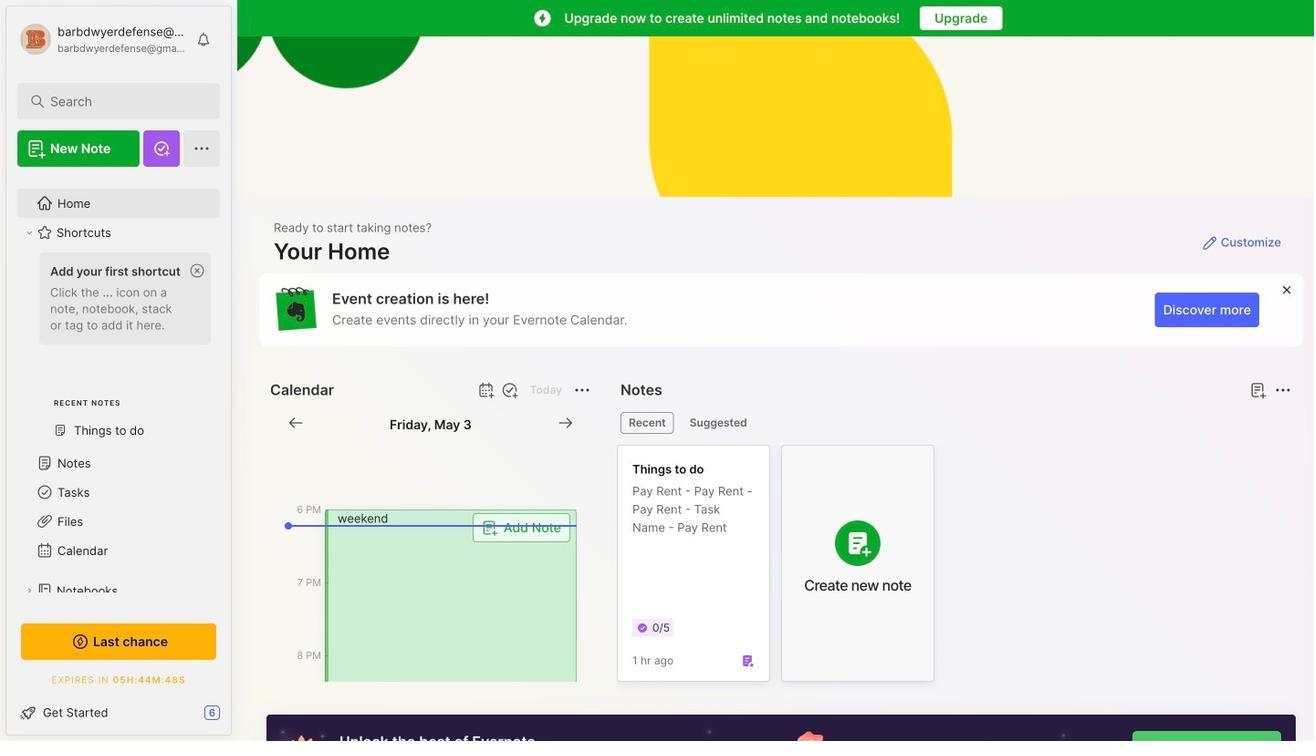 Task type: vqa. For each thing, say whether or not it's contained in the screenshot.
the More actions field at the bottom of page
yes



Task type: describe. For each thing, give the bounding box(es) containing it.
1 tab from the left
[[621, 412, 674, 434]]

new evernote calendar event image
[[475, 380, 497, 402]]

2 tab from the left
[[681, 412, 755, 434]]

weekend Event actions field
[[325, 510, 577, 742]]

Help and Learning task checklist field
[[6, 699, 231, 728]]

new task image
[[501, 381, 519, 400]]

none search field inside main "element"
[[50, 90, 196, 112]]

click to collapse image
[[230, 708, 244, 730]]

main element
[[0, 0, 237, 742]]

group inside tree
[[17, 247, 220, 456]]

Dropdown List field
[[473, 514, 570, 543]]



Task type: locate. For each thing, give the bounding box(es) containing it.
group
[[17, 247, 220, 456]]

tree inside main "element"
[[6, 178, 231, 704]]

more actions image
[[1272, 380, 1294, 402]]

1 horizontal spatial tab
[[681, 412, 755, 434]]

0 horizontal spatial tab
[[621, 412, 674, 434]]

tab list
[[621, 412, 1289, 434]]

Search text field
[[50, 93, 196, 110]]

expand notebooks image
[[24, 586, 35, 597]]

More actions field
[[1270, 378, 1296, 403]]

tree
[[6, 178, 231, 704]]

tab
[[621, 412, 674, 434], [681, 412, 755, 434]]

Choose date to view field
[[390, 412, 472, 434]]

None search field
[[50, 90, 196, 112]]

Account field
[[17, 21, 186, 57]]

row group
[[617, 445, 945, 694]]



